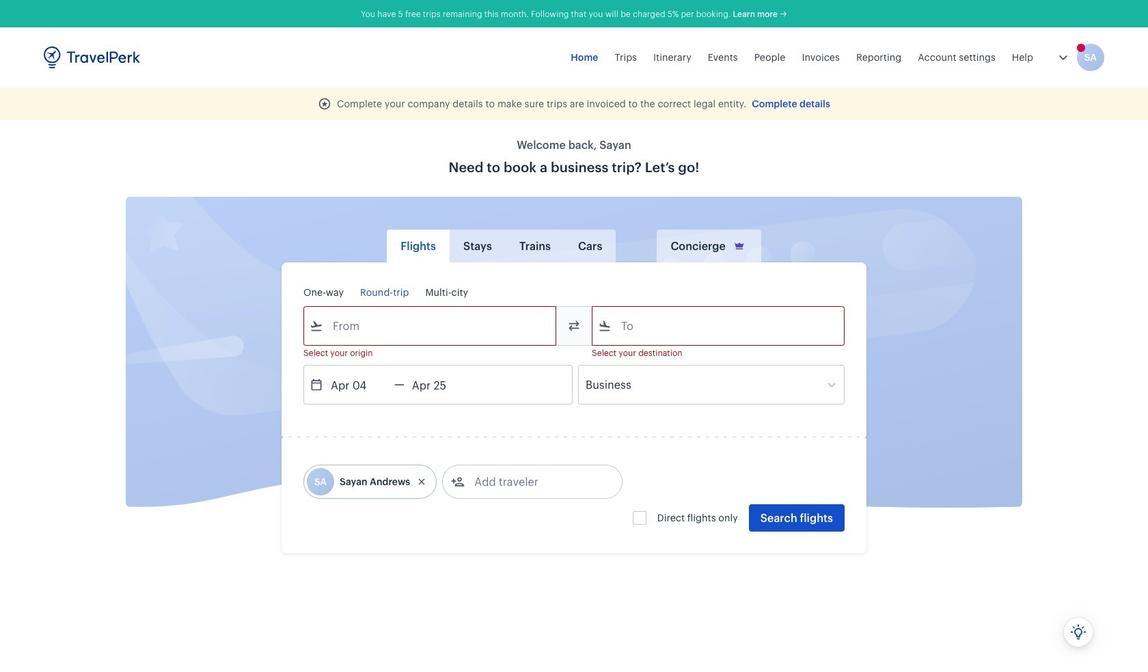 Task type: vqa. For each thing, say whether or not it's contained in the screenshot.
the return field
no



Task type: describe. For each thing, give the bounding box(es) containing it.
To search field
[[612, 315, 827, 337]]

Depart text field
[[323, 366, 395, 404]]

Return text field
[[405, 366, 476, 404]]



Task type: locate. For each thing, give the bounding box(es) containing it.
Add traveler search field
[[465, 471, 607, 493]]

From search field
[[323, 315, 538, 337]]



